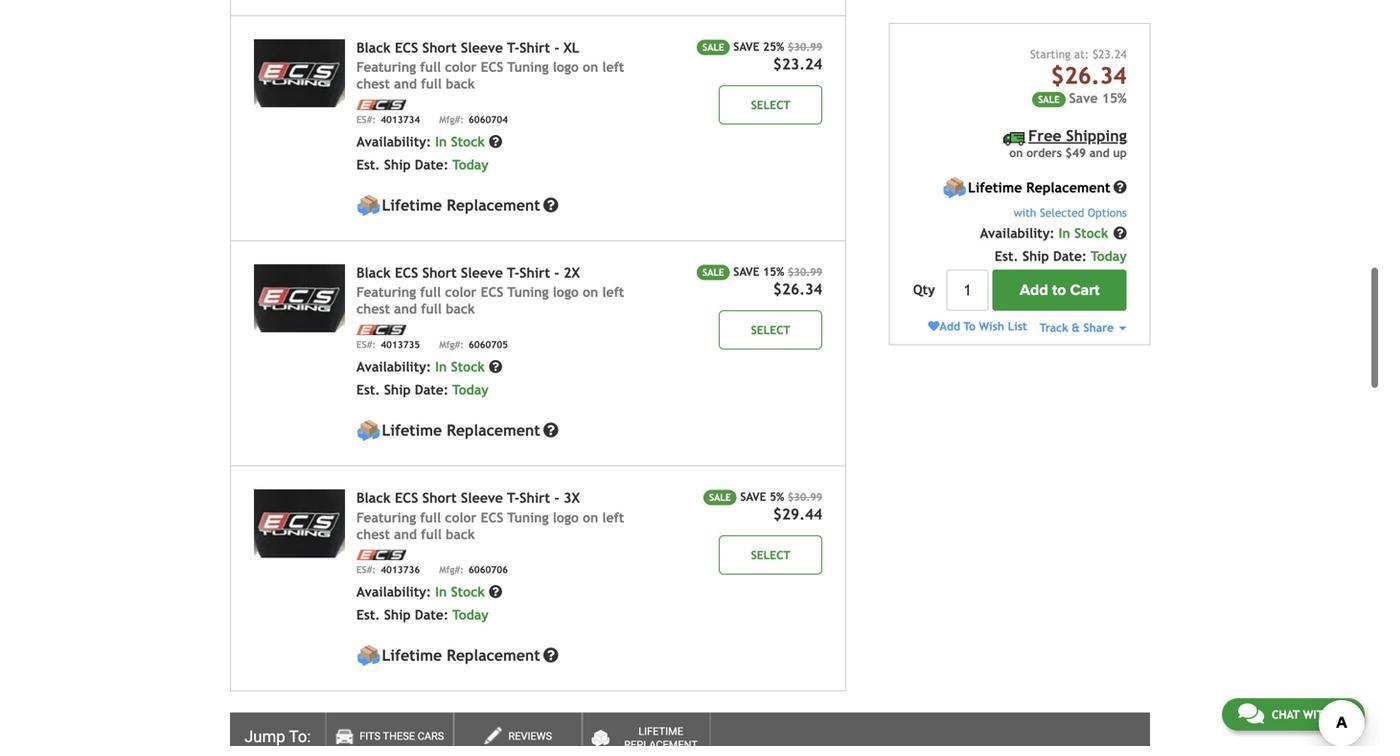 Task type: locate. For each thing, give the bounding box(es) containing it.
list
[[1008, 320, 1027, 333]]

$30.99 for 23.24
[[788, 41, 823, 53]]

sale save 15% $30.99 26.34
[[703, 265, 823, 298]]

26.34 for starting at: $ 23.24 26.34 sale save 15 %
[[1065, 62, 1127, 89]]

1 tuning from the top
[[507, 59, 549, 75]]

logo for 23.24
[[553, 59, 579, 75]]

logo
[[553, 59, 579, 75], [553, 285, 579, 300], [553, 510, 579, 526]]

3 back from the top
[[446, 527, 475, 542]]

3 logo from the top
[[553, 510, 579, 526]]

logo down 3x
[[553, 510, 579, 526]]

2 vertical spatial ecs image
[[356, 550, 406, 561]]

0 vertical spatial logo
[[553, 59, 579, 75]]

ship for 29.44
[[384, 608, 411, 623]]

sale inside sale save 15% $30.99 26.34
[[703, 267, 724, 278]]

ecs up 4013736
[[395, 490, 418, 506]]

0 vertical spatial add
[[1020, 281, 1048, 299]]

0 vertical spatial 26.34
[[1065, 62, 1127, 89]]

1 back from the top
[[446, 76, 475, 92]]

2 vertical spatial short
[[422, 490, 457, 506]]

sale left 5%
[[709, 492, 731, 503]]

black inside black ecs short sleeve t-shirt - 3x featuring full color ecs tuning logo on left chest and full back
[[356, 490, 391, 506]]

sleeve
[[461, 40, 503, 55], [461, 265, 503, 281], [461, 490, 503, 506]]

featuring for 23.24
[[356, 59, 416, 75]]

sleeve for 26.34
[[461, 265, 503, 281]]

2 vertical spatial logo
[[553, 510, 579, 526]]

black up 4013735 on the top left
[[356, 265, 391, 281]]

shirt left the xl
[[520, 40, 550, 55]]

None text field
[[947, 270, 989, 311]]

add left to
[[1020, 281, 1048, 299]]

$30.99
[[788, 41, 823, 53], [788, 266, 823, 278], [788, 491, 823, 504]]

chat
[[1272, 708, 1300, 722]]

2 vertical spatial sleeve
[[461, 490, 503, 506]]

2 - from the top
[[554, 265, 560, 281]]

today down 6060705
[[453, 383, 489, 398]]

availability: in stock for 26.34
[[356, 360, 489, 375]]

sleeve for 29.44
[[461, 490, 503, 506]]

est. ship date: today down 4013734
[[356, 157, 489, 172]]

3 - from the top
[[554, 490, 560, 506]]

this product is lifetime replacement eligible image
[[943, 176, 967, 200], [356, 194, 380, 218], [356, 644, 380, 668]]

sale save 5% $30.99 29.44
[[709, 490, 823, 523]]

0 horizontal spatial add
[[940, 320, 960, 333]]

1 vertical spatial logo
[[553, 285, 579, 300]]

replacement
[[1027, 180, 1111, 195], [447, 196, 540, 214], [447, 422, 540, 440], [447, 647, 540, 665], [624, 740, 698, 747]]

2 chest from the top
[[356, 302, 390, 317]]

t- left the xl
[[507, 40, 520, 55]]

$49
[[1066, 146, 1086, 160]]

2 tuning from the top
[[507, 285, 549, 300]]

reviews
[[509, 731, 552, 743]]

1 vertical spatial ecs image
[[356, 325, 406, 336]]

short inside black ecs short sleeve t-shirt - 2x featuring full color ecs tuning logo on left chest and full back
[[422, 265, 457, 281]]

est. ship date: today down 4013736
[[356, 608, 489, 623]]

availability: down 4013735 on the top left
[[356, 360, 431, 375]]

orders
[[1027, 146, 1062, 160]]

1 logo from the top
[[553, 59, 579, 75]]

ecs image for 26.34
[[356, 325, 406, 336]]

date:
[[415, 157, 449, 172], [1053, 249, 1087, 264], [415, 383, 449, 398], [415, 608, 449, 623]]

$30.99 right the 15%
[[788, 266, 823, 278]]

2 short from the top
[[422, 265, 457, 281]]

short inside black ecs short sleeve t-shirt - xl featuring full color ecs tuning logo on left chest and full back
[[422, 40, 457, 55]]

chest inside black ecs short sleeve t-shirt - 2x featuring full color ecs tuning logo on left chest and full back
[[356, 302, 390, 317]]

1 vertical spatial $30.99
[[788, 266, 823, 278]]

with
[[1303, 708, 1332, 722]]

2 vertical spatial $30.99
[[788, 491, 823, 504]]

stock
[[451, 134, 485, 149], [1075, 226, 1109, 241], [451, 360, 485, 375], [451, 585, 485, 600]]

2 vertical spatial back
[[446, 527, 475, 542]]

1 question circle image from the top
[[543, 197, 559, 213]]

featuring up 4013735 on the top left
[[356, 285, 416, 300]]

0 vertical spatial featuring
[[356, 59, 416, 75]]

today
[[453, 157, 489, 172], [1091, 249, 1127, 264], [453, 383, 489, 398], [453, 608, 489, 623]]

1 vertical spatial black
[[356, 265, 391, 281]]

date: down 4013734
[[415, 157, 449, 172]]

- for 29.44
[[554, 490, 560, 506]]

back for 23.24
[[446, 76, 475, 92]]

2 back from the top
[[446, 302, 475, 317]]

featuring inside black ecs short sleeve t-shirt - 2x featuring full color ecs tuning logo on left chest and full back
[[356, 285, 416, 300]]

0 vertical spatial -
[[554, 40, 560, 55]]

and up 4013734
[[394, 76, 417, 92]]

shirt inside black ecs short sleeve t-shirt - 2x featuring full color ecs tuning logo on left chest and full back
[[520, 265, 550, 281]]

2 featuring from the top
[[356, 285, 416, 300]]

and down 'shipping'
[[1090, 146, 1110, 160]]

tuning for 26.34
[[507, 285, 549, 300]]

color inside black ecs short sleeve t-shirt - 3x featuring full color ecs tuning logo on left chest and full back
[[445, 510, 477, 526]]

4013735
[[381, 339, 420, 350]]

2 vertical spatial featuring
[[356, 510, 416, 526]]

23.24 right the at:
[[1099, 47, 1127, 61]]

full
[[420, 59, 441, 75], [421, 76, 442, 92], [420, 285, 441, 300], [421, 302, 442, 317], [420, 510, 441, 526], [421, 527, 442, 542]]

options
[[1088, 206, 1127, 219]]

0 vertical spatial tuning
[[507, 59, 549, 75]]

0 vertical spatial chest
[[356, 76, 390, 92]]

add inside button
[[1020, 281, 1048, 299]]

23.24
[[1099, 47, 1127, 61], [782, 55, 823, 73]]

on inside black ecs short sleeve t-shirt - xl featuring full color ecs tuning logo on left chest and full back
[[583, 59, 598, 75]]

save inside sale save 15% $30.99 26.34
[[734, 265, 760, 278]]

- inside black ecs short sleeve t-shirt - 2x featuring full color ecs tuning logo on left chest and full back
[[554, 265, 560, 281]]

black inside black ecs short sleeve t-shirt - 2x featuring full color ecs tuning logo on left chest and full back
[[356, 265, 391, 281]]

23.24 inside starting at: $ 23.24 26.34 sale save 15 %
[[1099, 47, 1127, 61]]

$30.99 inside sale save 15% $30.99 26.34
[[788, 266, 823, 278]]

shirt for 29.44
[[520, 490, 550, 506]]

availability: in stock
[[356, 134, 489, 149], [980, 226, 1113, 241], [356, 360, 489, 375], [356, 585, 489, 600]]

2 color from the top
[[445, 285, 477, 300]]

stock down 6060704
[[451, 134, 485, 149]]

0 horizontal spatial 26.34
[[782, 281, 823, 298]]

3 chest from the top
[[356, 527, 390, 542]]

ecs image
[[356, 100, 406, 110], [356, 325, 406, 336], [356, 550, 406, 561]]

chest inside black ecs short sleeve t-shirt - 3x featuring full color ecs tuning logo on left chest and full back
[[356, 527, 390, 542]]

add
[[1020, 281, 1048, 299], [940, 320, 960, 333]]

1 vertical spatial shirt
[[520, 265, 550, 281]]

2 vertical spatial color
[[445, 510, 477, 526]]

on for 23.24
[[583, 59, 598, 75]]

2 vertical spatial chest
[[356, 527, 390, 542]]

$30.99 inside sale save 5% $30.99 29.44
[[788, 491, 823, 504]]

0 vertical spatial back
[[446, 76, 475, 92]]

selected options
[[1040, 206, 1127, 219]]

1 vertical spatial back
[[446, 302, 475, 317]]

- for 26.34
[[554, 265, 560, 281]]

add left to at the top
[[940, 320, 960, 333]]

lifetime replacement for 29.44
[[382, 647, 540, 665]]

1 vertical spatial add
[[940, 320, 960, 333]]

heart image
[[928, 320, 940, 332]]

tuning inside black ecs short sleeve t-shirt - 2x featuring full color ecs tuning logo on left chest and full back
[[507, 285, 549, 300]]

add to cart
[[1020, 281, 1100, 299]]

3 left from the top
[[602, 510, 624, 526]]

and for 23.24
[[394, 76, 417, 92]]

tuning up 6060705
[[507, 285, 549, 300]]

and inside black ecs short sleeve t-shirt - xl featuring full color ecs tuning logo on left chest and full back
[[394, 76, 417, 92]]

up
[[1113, 146, 1127, 160]]

short
[[422, 40, 457, 55], [422, 265, 457, 281], [422, 490, 457, 506]]

chest for 29.44
[[356, 527, 390, 542]]

25%
[[763, 40, 784, 53]]

tuning up 6060706
[[507, 510, 549, 526]]

ecs image for 29.44
[[356, 550, 406, 561]]

shirt inside black ecs short sleeve t-shirt - xl featuring full color ecs tuning logo on left chest and full back
[[520, 40, 550, 55]]

tuning for 23.24
[[507, 59, 549, 75]]

t- inside black ecs short sleeve t-shirt - 3x featuring full color ecs tuning logo on left chest and full back
[[507, 490, 520, 506]]

chest for 26.34
[[356, 302, 390, 317]]

26.34 inside sale save 15% $30.99 26.34
[[782, 281, 823, 298]]

replacement for 23.24
[[447, 196, 540, 214]]

sleeve inside black ecs short sleeve t-shirt - xl featuring full color ecs tuning logo on left chest and full back
[[461, 40, 503, 55]]

sale left the "25%"
[[703, 41, 724, 52]]

on inside black ecs short sleeve t-shirt - 2x featuring full color ecs tuning logo on left chest and full back
[[583, 285, 598, 300]]

comments image
[[1238, 703, 1264, 726]]

sale
[[703, 41, 724, 52], [1038, 94, 1060, 105], [703, 267, 724, 278], [709, 492, 731, 503]]

3 short from the top
[[422, 490, 457, 506]]

lifetime
[[968, 180, 1022, 195], [382, 196, 442, 214], [382, 422, 442, 440], [382, 647, 442, 665], [639, 726, 683, 738]]

1 black from the top
[[356, 40, 391, 55]]

featuring up 4013734
[[356, 59, 416, 75]]

ship for 23.24
[[384, 157, 411, 172]]

6060706
[[469, 565, 508, 576]]

est. ship date: today for 26.34
[[356, 383, 489, 398]]

1 chest from the top
[[356, 76, 390, 92]]

featuring up 4013736
[[356, 510, 416, 526]]

2 $30.99 from the top
[[788, 266, 823, 278]]

t-
[[507, 40, 520, 55], [507, 265, 520, 281], [507, 490, 520, 506]]

shirt
[[520, 40, 550, 55], [520, 265, 550, 281], [520, 490, 550, 506]]

availability: down 4013734
[[356, 134, 431, 149]]

- left the xl
[[554, 40, 560, 55]]

ecs up 6060706
[[481, 510, 504, 526]]

and up 4013736
[[394, 527, 417, 542]]

and inside black ecs short sleeve t-shirt - 3x featuring full color ecs tuning logo on left chest and full back
[[394, 527, 417, 542]]

3 tuning from the top
[[507, 510, 549, 526]]

2 question circle image from the top
[[543, 648, 559, 664]]

6060705
[[469, 339, 508, 350]]

black ecs short sleeve t-shirt - 2x featuring full color ecs tuning logo on left chest and full back
[[356, 265, 624, 317]]

-
[[554, 40, 560, 55], [554, 265, 560, 281], [554, 490, 560, 506]]

2 vertical spatial tuning
[[507, 510, 549, 526]]

date: down 4013735 on the top left
[[415, 383, 449, 398]]

26.34 inside starting at: $ 23.24 26.34 sale save 15 %
[[1065, 62, 1127, 89]]

3 shirt from the top
[[520, 490, 550, 506]]

on for 29.44
[[583, 510, 598, 526]]

question circle image
[[489, 135, 502, 149], [1114, 181, 1127, 194], [1114, 227, 1127, 240], [489, 360, 502, 374], [543, 423, 559, 438], [489, 586, 502, 599]]

stock down 6060705
[[451, 360, 485, 375]]

1 featuring from the top
[[356, 59, 416, 75]]

2 shirt from the top
[[520, 265, 550, 281]]

ecs image up 4013734
[[356, 100, 406, 110]]

t- for 26.34
[[507, 265, 520, 281]]

share
[[1084, 321, 1114, 334]]

sleeve inside black ecs short sleeve t-shirt - 2x featuring full color ecs tuning logo on left chest and full back
[[461, 265, 503, 281]]

date: for 29.44
[[415, 608, 449, 623]]

15%
[[763, 265, 784, 278]]

26.34 down $
[[1065, 62, 1127, 89]]

selected
[[1040, 206, 1084, 219]]

sale left the 15%
[[703, 267, 724, 278]]

1 color from the top
[[445, 59, 477, 75]]

availability: in stock down 4013735 on the top left
[[356, 360, 489, 375]]

color up 6060704
[[445, 59, 477, 75]]

and inside black ecs short sleeve t-shirt - 2x featuring full color ecs tuning logo on left chest and full back
[[394, 302, 417, 317]]

back up 6060705
[[446, 302, 475, 317]]

1 vertical spatial short
[[422, 265, 457, 281]]

1 - from the top
[[554, 40, 560, 55]]

0 vertical spatial save
[[734, 40, 760, 53]]

chest up 4013734
[[356, 76, 390, 92]]

black up 4013734
[[356, 40, 391, 55]]

availability: in stock for 29.44
[[356, 585, 489, 600]]

this product is lifetime replacement eligible image
[[356, 419, 380, 443]]

1 left from the top
[[602, 59, 624, 75]]

est. ship date: today up the add to cart
[[995, 249, 1127, 264]]

save inside sale save 5% $30.99 29.44
[[740, 490, 766, 504]]

t- inside black ecs short sleeve t-shirt - xl featuring full color ecs tuning logo on left chest and full back
[[507, 40, 520, 55]]

est.
[[356, 157, 380, 172], [995, 249, 1019, 264], [356, 383, 380, 398], [356, 608, 380, 623]]

1 vertical spatial tuning
[[507, 285, 549, 300]]

save left 5%
[[740, 490, 766, 504]]

sleeve inside black ecs short sleeve t-shirt - 3x featuring full color ecs tuning logo on left chest and full back
[[461, 490, 503, 506]]

2 left from the top
[[602, 285, 624, 300]]

stock for 26.34
[[451, 360, 485, 375]]

black down this product is lifetime replacement eligible icon
[[356, 490, 391, 506]]

1 vertical spatial color
[[445, 285, 477, 300]]

on inside black ecs short sleeve t-shirt - 3x featuring full color ecs tuning logo on left chest and full back
[[583, 510, 598, 526]]

logo down 2x
[[553, 285, 579, 300]]

0 vertical spatial short
[[422, 40, 457, 55]]

6060704
[[469, 114, 508, 125]]

- left 3x
[[554, 490, 560, 506]]

$30.99 up 29.44
[[788, 491, 823, 504]]

in for 26.34
[[435, 360, 447, 375]]

on for 26.34
[[583, 285, 598, 300]]

tuning up 6060704
[[507, 59, 549, 75]]

1 shirt from the top
[[520, 40, 550, 55]]

featuring inside black ecs short sleeve t-shirt - xl featuring full color ecs tuning logo on left chest and full back
[[356, 59, 416, 75]]

1 vertical spatial -
[[554, 265, 560, 281]]

3 color from the top
[[445, 510, 477, 526]]

sale inside sale save 5% $30.99 29.44
[[709, 492, 731, 503]]

these
[[383, 731, 415, 743]]

to
[[1052, 281, 1066, 299]]

in down black ecs short sleeve t-shirt - 3x featuring full color ecs tuning logo on left chest and full back in the bottom of the page
[[435, 585, 447, 600]]

free
[[1029, 127, 1062, 145]]

ship for 26.34
[[384, 383, 411, 398]]

1 vertical spatial question circle image
[[543, 648, 559, 664]]

tuning inside black ecs short sleeve t-shirt - 3x featuring full color ecs tuning logo on left chest and full back
[[507, 510, 549, 526]]

ecs image up 4013735 on the top left
[[356, 325, 406, 336]]

back inside black ecs short sleeve t-shirt - 2x featuring full color ecs tuning logo on left chest and full back
[[446, 302, 475, 317]]

availability: in stock down 4013734
[[356, 134, 489, 149]]

2 ecs image from the top
[[356, 325, 406, 336]]

$30.99 right the "25%"
[[788, 41, 823, 53]]

shirt for 26.34
[[520, 265, 550, 281]]

stock down selected options
[[1075, 226, 1109, 241]]

logo inside black ecs short sleeve t-shirt - 2x featuring full color ecs tuning logo on left chest and full back
[[553, 285, 579, 300]]

0 vertical spatial sleeve
[[461, 40, 503, 55]]

0 vertical spatial color
[[445, 59, 477, 75]]

chest up 4013736
[[356, 527, 390, 542]]

on
[[583, 59, 598, 75], [1010, 146, 1023, 160], [583, 285, 598, 300], [583, 510, 598, 526]]

sale left save
[[1038, 94, 1060, 105]]

shirt inside black ecs short sleeve t-shirt - 3x featuring full color ecs tuning logo on left chest and full back
[[520, 490, 550, 506]]

2 logo from the top
[[553, 285, 579, 300]]

tuning inside black ecs short sleeve t-shirt - xl featuring full color ecs tuning logo on left chest and full back
[[507, 59, 549, 75]]

3 black from the top
[[356, 490, 391, 506]]

ship down 4013734
[[384, 157, 411, 172]]

replacement for 26.34
[[447, 422, 540, 440]]

lifetime replacement
[[968, 180, 1111, 195], [382, 196, 540, 214], [382, 422, 540, 440], [382, 647, 540, 665], [624, 726, 698, 747]]

left inside black ecs short sleeve t-shirt - 2x featuring full color ecs tuning logo on left chest and full back
[[602, 285, 624, 300]]

0 vertical spatial $30.99
[[788, 41, 823, 53]]

3 $30.99 from the top
[[788, 491, 823, 504]]

save
[[734, 40, 760, 53], [734, 265, 760, 278], [740, 490, 766, 504]]

sale for 26.34
[[703, 267, 724, 278]]

0 horizontal spatial 23.24
[[782, 55, 823, 73]]

%
[[1118, 91, 1127, 106]]

date: down 4013736
[[415, 608, 449, 623]]

back up 6060704
[[446, 76, 475, 92]]

availability: for 26.34
[[356, 360, 431, 375]]

3 t- from the top
[[507, 490, 520, 506]]

2 t- from the top
[[507, 265, 520, 281]]

shirt left 2x
[[520, 265, 550, 281]]

lifetime for 26.34
[[382, 422, 442, 440]]

1 vertical spatial t-
[[507, 265, 520, 281]]

sale inside starting at: $ 23.24 26.34 sale save 15 %
[[1038, 94, 1060, 105]]

short inside black ecs short sleeve t-shirt - 3x featuring full color ecs tuning logo on left chest and full back
[[422, 490, 457, 506]]

availability:
[[356, 134, 431, 149], [980, 226, 1055, 241], [356, 360, 431, 375], [356, 585, 431, 600]]

this product is lifetime replacement eligible image for 29.44
[[356, 644, 380, 668]]

left inside black ecs short sleeve t-shirt - 3x featuring full color ecs tuning logo on left chest and full back
[[602, 510, 624, 526]]

sleeve up 6060705
[[461, 265, 503, 281]]

1 horizontal spatial 23.24
[[1099, 47, 1127, 61]]

2 vertical spatial save
[[740, 490, 766, 504]]

track & share button
[[1040, 321, 1127, 334]]

availability: down 4013736
[[356, 585, 431, 600]]

26.34 down the 15%
[[782, 281, 823, 298]]

shirt left 3x
[[520, 490, 550, 506]]

featuring
[[356, 59, 416, 75], [356, 285, 416, 300], [356, 510, 416, 526]]

1 $30.99 from the top
[[788, 41, 823, 53]]

back up 6060706
[[446, 527, 475, 542]]

color
[[445, 59, 477, 75], [445, 285, 477, 300], [445, 510, 477, 526]]

sale inside sale save 25% $30.99 23.24
[[703, 41, 724, 52]]

availability: in stock down 4013736
[[356, 585, 489, 600]]

lifetime for 23.24
[[382, 196, 442, 214]]

2 black from the top
[[356, 265, 391, 281]]

question circle image
[[543, 197, 559, 213], [543, 648, 559, 664]]

ship down 4013735 on the top left
[[384, 383, 411, 398]]

stock down 6060706
[[451, 585, 485, 600]]

shirt for 23.24
[[520, 40, 550, 55]]

0 vertical spatial t-
[[507, 40, 520, 55]]

logo down the xl
[[553, 59, 579, 75]]

ship
[[384, 157, 411, 172], [1023, 249, 1049, 264], [384, 383, 411, 398], [384, 608, 411, 623]]

black inside black ecs short sleeve t-shirt - xl featuring full color ecs tuning logo on left chest and full back
[[356, 40, 391, 55]]

1 vertical spatial sleeve
[[461, 265, 503, 281]]

chest up 4013735 on the top left
[[356, 302, 390, 317]]

save left the 15%
[[734, 265, 760, 278]]

and up 4013735 on the top left
[[394, 302, 417, 317]]

and for 29.44
[[394, 527, 417, 542]]

ecs
[[395, 40, 418, 55], [481, 59, 504, 75], [395, 265, 418, 281], [481, 285, 504, 300], [395, 490, 418, 506], [481, 510, 504, 526]]

qty
[[913, 282, 935, 298]]

2 vertical spatial black
[[356, 490, 391, 506]]

1 vertical spatial 26.34
[[782, 281, 823, 298]]

0 vertical spatial question circle image
[[543, 197, 559, 213]]

save left the "25%"
[[734, 40, 760, 53]]

1 t- from the top
[[507, 40, 520, 55]]

3 sleeve from the top
[[461, 490, 503, 506]]

0 vertical spatial ecs image
[[356, 100, 406, 110]]

left for 23.24
[[602, 59, 624, 75]]

back inside black ecs short sleeve t-shirt - xl featuring full color ecs tuning logo on left chest and full back
[[446, 76, 475, 92]]

add to cart button
[[993, 270, 1127, 311]]

$
[[1093, 47, 1099, 61]]

1 vertical spatial featuring
[[356, 285, 416, 300]]

sleeve up 6060704
[[461, 40, 503, 55]]

2 vertical spatial t-
[[507, 490, 520, 506]]

2 sleeve from the top
[[461, 265, 503, 281]]

t- inside black ecs short sleeve t-shirt - 2x featuring full color ecs tuning logo on left chest and full back
[[507, 265, 520, 281]]

chest for 23.24
[[356, 76, 390, 92]]

save for 23.24
[[734, 40, 760, 53]]

1 short from the top
[[422, 40, 457, 55]]

0 vertical spatial black
[[356, 40, 391, 55]]

ecs image up 4013736
[[356, 550, 406, 561]]

and
[[394, 76, 417, 92], [1090, 146, 1110, 160], [394, 302, 417, 317], [394, 527, 417, 542]]

2 vertical spatial left
[[602, 510, 624, 526]]

2 vertical spatial shirt
[[520, 490, 550, 506]]

left
[[602, 59, 624, 75], [602, 285, 624, 300], [602, 510, 624, 526]]

1 horizontal spatial 26.34
[[1065, 62, 1127, 89]]

3 ecs image from the top
[[356, 550, 406, 561]]

est. ship date: today down 4013735 on the top left
[[356, 383, 489, 398]]

lifetime for 29.44
[[382, 647, 442, 665]]

1 vertical spatial left
[[602, 285, 624, 300]]

5%
[[770, 490, 784, 504]]

chest
[[356, 76, 390, 92], [356, 302, 390, 317], [356, 527, 390, 542]]

sleeve up 6060706
[[461, 490, 503, 506]]

replacement for 29.44
[[447, 647, 540, 665]]

color up 6060706
[[445, 510, 477, 526]]

est. ship date: today
[[356, 157, 489, 172], [995, 249, 1127, 264], [356, 383, 489, 398], [356, 608, 489, 623]]

black
[[356, 40, 391, 55], [356, 265, 391, 281], [356, 490, 391, 506]]

4013736
[[381, 565, 420, 576]]

back inside black ecs short sleeve t-shirt - 3x featuring full color ecs tuning logo on left chest and full back
[[446, 527, 475, 542]]

1 vertical spatial save
[[734, 265, 760, 278]]

$30.99 inside sale save 25% $30.99 23.24
[[788, 41, 823, 53]]

1 ecs image from the top
[[356, 100, 406, 110]]

- inside black ecs short sleeve t-shirt - xl featuring full color ecs tuning logo on left chest and full back
[[554, 40, 560, 55]]

tuning
[[507, 59, 549, 75], [507, 285, 549, 300], [507, 510, 549, 526]]

in
[[435, 134, 447, 149], [1059, 226, 1071, 241], [435, 360, 447, 375], [435, 585, 447, 600]]

1 sleeve from the top
[[461, 40, 503, 55]]

t- left 3x
[[507, 490, 520, 506]]

today down 6060706
[[453, 608, 489, 623]]

1 horizontal spatial add
[[1020, 281, 1048, 299]]

0 vertical spatial shirt
[[520, 40, 550, 55]]

ship down 4013736
[[384, 608, 411, 623]]

in down black ecs short sleeve t-shirt - xl featuring full color ecs tuning logo on left chest and full back
[[435, 134, 447, 149]]

1 vertical spatial chest
[[356, 302, 390, 317]]

23.24 down the "25%"
[[782, 55, 823, 73]]

color inside black ecs short sleeve t-shirt - 2x featuring full color ecs tuning logo on left chest and full back
[[445, 285, 477, 300]]

26.34
[[1065, 62, 1127, 89], [782, 281, 823, 298]]

featuring inside black ecs short sleeve t-shirt - 3x featuring full color ecs tuning logo on left chest and full back
[[356, 510, 416, 526]]

save inside sale save 25% $30.99 23.24
[[734, 40, 760, 53]]

in down black ecs short sleeve t-shirt - 2x featuring full color ecs tuning logo on left chest and full back
[[435, 360, 447, 375]]

logo inside black ecs short sleeve t-shirt - 3x featuring full color ecs tuning logo on left chest and full back
[[553, 510, 579, 526]]

0 vertical spatial left
[[602, 59, 624, 75]]

reviews link
[[454, 713, 582, 747]]

back
[[446, 76, 475, 92], [446, 302, 475, 317], [446, 527, 475, 542]]

logo inside black ecs short sleeve t-shirt - xl featuring full color ecs tuning logo on left chest and full back
[[553, 59, 579, 75]]

wish
[[979, 320, 1005, 333]]

this product is lifetime replacement eligible image for 23.24
[[356, 194, 380, 218]]

- inside black ecs short sleeve t-shirt - 3x featuring full color ecs tuning logo on left chest and full back
[[554, 490, 560, 506]]

today down 6060704
[[453, 157, 489, 172]]

chest inside black ecs short sleeve t-shirt - xl featuring full color ecs tuning logo on left chest and full back
[[356, 76, 390, 92]]

color up 6060705
[[445, 285, 477, 300]]

2 vertical spatial -
[[554, 490, 560, 506]]

left inside black ecs short sleeve t-shirt - xl featuring full color ecs tuning logo on left chest and full back
[[602, 59, 624, 75]]

3 featuring from the top
[[356, 510, 416, 526]]

color inside black ecs short sleeve t-shirt - xl featuring full color ecs tuning logo on left chest and full back
[[445, 59, 477, 75]]

$30.99 for 29.44
[[788, 491, 823, 504]]

t- left 2x
[[507, 265, 520, 281]]

- left 2x
[[554, 265, 560, 281]]



Task type: vqa. For each thing, say whether or not it's contained in the screenshot.
Spent
no



Task type: describe. For each thing, give the bounding box(es) containing it.
add for add to cart
[[1020, 281, 1048, 299]]

save for 29.44
[[740, 490, 766, 504]]

availability: in stock for 23.24
[[356, 134, 489, 149]]

cars
[[418, 731, 444, 743]]

short for 29.44
[[422, 490, 457, 506]]

add to wish list link
[[928, 320, 1027, 333]]

est. ship date: today for 23.24
[[356, 157, 489, 172]]

black for 29.44
[[356, 490, 391, 506]]

back for 29.44
[[446, 527, 475, 542]]

4013734
[[381, 114, 420, 125]]

add for add to wish list
[[940, 320, 960, 333]]

26.34 for sale save 15% $30.99 26.34
[[782, 281, 823, 298]]

black ecs short sleeve t-shirt - xl featuring full color ecs tuning logo on left chest and full back
[[356, 40, 624, 92]]

fits
[[360, 731, 381, 743]]

ship up the add to cart
[[1023, 249, 1049, 264]]

- for 23.24
[[554, 40, 560, 55]]

and for 26.34
[[394, 302, 417, 317]]

est. for 29.44
[[356, 608, 380, 623]]

lifetime replacement for 23.24
[[382, 196, 540, 214]]

and inside free shipping on orders $49 and up
[[1090, 146, 1110, 160]]

starting
[[1030, 47, 1071, 61]]

ecs up 4013734
[[395, 40, 418, 55]]

question circle image for 23.24
[[543, 197, 559, 213]]

availability: in stock down "selected"
[[980, 226, 1113, 241]]

featuring for 26.34
[[356, 285, 416, 300]]

color for 23.24
[[445, 59, 477, 75]]

today for 26.34
[[453, 383, 489, 398]]

chat with us
[[1272, 708, 1349, 722]]

shipping
[[1066, 127, 1127, 145]]

question circle image for 29.44
[[543, 648, 559, 664]]

us
[[1335, 708, 1349, 722]]

est. for 26.34
[[356, 383, 380, 398]]

save for 26.34
[[734, 265, 760, 278]]

today for 23.24
[[453, 157, 489, 172]]

left for 29.44
[[602, 510, 624, 526]]

to
[[964, 320, 976, 333]]

black for 26.34
[[356, 265, 391, 281]]

left for 26.34
[[602, 285, 624, 300]]

sale for 23.24
[[703, 41, 724, 52]]

availability: for 23.24
[[356, 134, 431, 149]]

free shipping image
[[1004, 132, 1026, 146]]

lifetime replacement link
[[582, 713, 711, 747]]

track & share
[[1040, 321, 1117, 334]]

add to wish list
[[940, 320, 1027, 333]]

est. for 23.24
[[356, 157, 380, 172]]

in down "selected"
[[1059, 226, 1071, 241]]

featuring for 29.44
[[356, 510, 416, 526]]

color for 29.44
[[445, 510, 477, 526]]

today up cart
[[1091, 249, 1127, 264]]

tuning for 29.44
[[507, 510, 549, 526]]

black ecs short sleeve t-shirt - 3x featuring full color ecs tuning logo on left chest and full back
[[356, 490, 624, 542]]

chat with us link
[[1222, 699, 1365, 731]]

sale for 29.44
[[709, 492, 731, 503]]

today for 29.44
[[453, 608, 489, 623]]

t- for 29.44
[[507, 490, 520, 506]]

starting at: $ 23.24 26.34 sale save 15 %
[[1030, 47, 1127, 106]]

fits these cars
[[360, 731, 444, 743]]

at:
[[1074, 47, 1089, 61]]

date: for 23.24
[[415, 157, 449, 172]]

on inside free shipping on orders $49 and up
[[1010, 146, 1023, 160]]

t- for 23.24
[[507, 40, 520, 55]]

3x
[[564, 490, 580, 506]]

29.44
[[782, 506, 823, 523]]

save
[[1069, 91, 1098, 106]]

2x
[[564, 265, 580, 281]]

logo for 26.34
[[553, 285, 579, 300]]

ecs up 6060705
[[481, 285, 504, 300]]

stock for 29.44
[[451, 585, 485, 600]]

fits these cars link
[[325, 713, 454, 747]]

stock for 23.24
[[451, 134, 485, 149]]

in for 29.44
[[435, 585, 447, 600]]

cart
[[1070, 281, 1100, 299]]

xl
[[564, 40, 580, 55]]

logo for 29.44
[[553, 510, 579, 526]]

&
[[1072, 321, 1080, 334]]

15
[[1102, 91, 1118, 106]]

black for 23.24
[[356, 40, 391, 55]]

lifetime replacement for 26.34
[[382, 422, 540, 440]]

color for 26.34
[[445, 285, 477, 300]]

ecs up 4013735 on the top left
[[395, 265, 418, 281]]

date: up the add to cart
[[1053, 249, 1087, 264]]

ecs image for 23.24
[[356, 100, 406, 110]]

availability: down "selected"
[[980, 226, 1055, 241]]

date: for 26.34
[[415, 383, 449, 398]]

sale save 25% $30.99 23.24
[[703, 40, 823, 73]]

free shipping on orders $49 and up
[[1010, 127, 1127, 160]]

est. ship date: today for 29.44
[[356, 608, 489, 623]]

23.24 inside sale save 25% $30.99 23.24
[[782, 55, 823, 73]]

track
[[1040, 321, 1069, 334]]

short for 23.24
[[422, 40, 457, 55]]

availability: for 29.44
[[356, 585, 431, 600]]

short for 26.34
[[422, 265, 457, 281]]

in for 23.24
[[435, 134, 447, 149]]

$30.99 for 26.34
[[788, 266, 823, 278]]

ecs up 6060704
[[481, 59, 504, 75]]

back for 26.34
[[446, 302, 475, 317]]

sleeve for 23.24
[[461, 40, 503, 55]]



